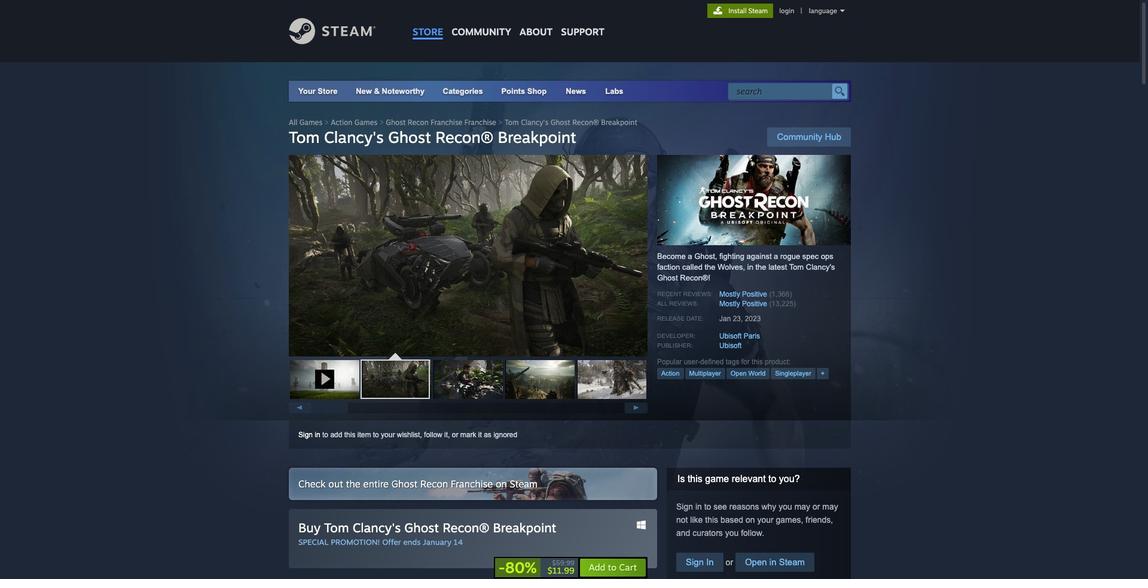 Task type: vqa. For each thing, say whether or not it's contained in the screenshot.
2nd Ubisoft from the bottom
yes



Task type: locate. For each thing, give the bounding box(es) containing it.
community hub
[[777, 132, 842, 142]]

positive for (13,225)
[[742, 300, 768, 308]]

your
[[381, 431, 395, 439], [758, 515, 774, 525]]

labs
[[606, 87, 624, 96]]

a up latest
[[774, 252, 778, 261]]

open for open in steam
[[745, 557, 767, 567]]

login
[[780, 7, 795, 15]]

ghost down faction
[[657, 273, 678, 282]]

1 horizontal spatial your
[[758, 515, 774, 525]]

0 vertical spatial ubisoft
[[720, 332, 742, 340]]

sign up not
[[677, 502, 693, 511]]

0 horizontal spatial a
[[688, 252, 692, 261]]

global menu navigation
[[409, 0, 609, 43]]

news
[[566, 87, 586, 96]]

may up games,
[[795, 502, 811, 511]]

1 horizontal spatial steam
[[749, 7, 768, 15]]

2 mostly from the top
[[720, 300, 740, 308]]

positive up mostly positive (13,225)
[[742, 290, 768, 299]]

steam down games,
[[779, 557, 805, 567]]

ghost up ends
[[405, 520, 439, 535]]

23,
[[733, 315, 743, 323]]

sign left the add on the bottom
[[299, 431, 313, 439]]

1 vertical spatial all
[[657, 300, 668, 307]]

or inside sign in to see reasons why you may or may not like this based on your games, friends, and curators you follow.
[[813, 502, 820, 511]]

> right all games link
[[325, 118, 329, 127]]

add to cart
[[589, 562, 637, 573]]

publisher:
[[657, 342, 693, 349]]

ops
[[821, 252, 834, 261]]

0 vertical spatial on
[[496, 478, 507, 490]]

1 may from the left
[[795, 502, 811, 511]]

reviews: down recon®!
[[684, 291, 713, 297]]

1 vertical spatial on
[[746, 515, 755, 525]]

1 vertical spatial positive
[[742, 300, 768, 308]]

multiplayer
[[689, 370, 721, 377]]

in down sign in to see reasons why you may or may not like this based on your games, friends, and curators you follow.
[[770, 557, 777, 567]]

0 vertical spatial open
[[731, 370, 747, 377]]

ghost inside 'buy tom clancy's ghost recon® breakpoint special promotion! offer ends january 14'
[[405, 520, 439, 535]]

recon up tom clancy's ghost recon® breakpoint
[[408, 118, 429, 127]]

clancy's down ops
[[806, 263, 835, 272]]

franchise
[[431, 118, 463, 127], [465, 118, 496, 127], [451, 478, 493, 490]]

2 vertical spatial breakpoint
[[493, 520, 557, 535]]

recon®!
[[680, 273, 711, 282]]

0 horizontal spatial or
[[452, 431, 459, 439]]

recon®
[[573, 118, 599, 127], [436, 127, 494, 147], [443, 520, 490, 535]]

sign in link
[[299, 431, 320, 439]]

all for all games > action games > ghost recon franchise franchise > tom clancy's ghost recon® breakpoint
[[289, 118, 297, 127]]

0 vertical spatial action
[[331, 118, 353, 127]]

recon® down all games > action games > ghost recon franchise franchise > tom clancy's ghost recon® breakpoint
[[436, 127, 494, 147]]

mostly positive (1,366)
[[720, 290, 792, 299]]

buy tom clancy's ghost recon® breakpoint special promotion! offer ends january 14
[[299, 520, 557, 547]]

1 vertical spatial you
[[725, 528, 739, 538]]

clancy's down action games link in the top of the page
[[324, 127, 384, 147]]

0 vertical spatial all
[[289, 118, 297, 127]]

support
[[561, 26, 605, 38]]

singleplayer
[[775, 370, 812, 377]]

about link
[[516, 0, 557, 41]]

check out the entire ghost recon franchise on steam link
[[289, 468, 657, 500]]

special
[[299, 537, 329, 547]]

breakpoint down labs
[[601, 118, 638, 127]]

release
[[657, 315, 685, 322]]

this up world
[[752, 358, 763, 366]]

0 vertical spatial recon®
[[573, 118, 599, 127]]

recon down follow
[[421, 478, 448, 490]]

2 games from the left
[[355, 118, 378, 127]]

0 vertical spatial your
[[381, 431, 395, 439]]

mostly
[[720, 290, 740, 299], [720, 300, 740, 308]]

or right in
[[724, 558, 736, 567]]

1 vertical spatial reviews:
[[670, 300, 699, 307]]

reviews: down recent reviews:
[[670, 300, 699, 307]]

recent reviews:
[[657, 291, 713, 297]]

1 ubisoft from the top
[[720, 332, 742, 340]]

labs link
[[596, 81, 633, 102]]

1 vertical spatial recon
[[421, 478, 448, 490]]

the down ghost,
[[705, 263, 716, 272]]

2 horizontal spatial or
[[813, 502, 820, 511]]

a
[[688, 252, 692, 261], [774, 252, 778, 261]]

it
[[478, 431, 482, 439]]

promotion!
[[331, 537, 380, 547]]

franchise down mark
[[451, 478, 493, 490]]

or up friends,
[[813, 502, 820, 511]]

open down tags
[[731, 370, 747, 377]]

1 horizontal spatial games
[[355, 118, 378, 127]]

clancy's
[[521, 118, 549, 127], [324, 127, 384, 147], [806, 263, 835, 272], [353, 520, 401, 535]]

steam inside 'link'
[[749, 7, 768, 15]]

store
[[413, 26, 443, 38]]

action down store
[[331, 118, 353, 127]]

1 vertical spatial your
[[758, 515, 774, 525]]

2 vertical spatial recon®
[[443, 520, 490, 535]]

0 horizontal spatial steam
[[510, 478, 538, 490]]

1 vertical spatial breakpoint
[[498, 127, 577, 147]]

clancy's up offer
[[353, 520, 401, 535]]

tom up promotion!
[[324, 520, 349, 535]]

0 vertical spatial sign
[[299, 431, 313, 439]]

1 horizontal spatial you
[[779, 502, 792, 511]]

new & noteworthy link
[[356, 87, 425, 96]]

breakpoint up 80%
[[493, 520, 557, 535]]

games down 'new'
[[355, 118, 378, 127]]

steam down ignored
[[510, 478, 538, 490]]

steam right install
[[749, 7, 768, 15]]

0 vertical spatial mostly
[[720, 290, 740, 299]]

sign
[[299, 431, 313, 439], [677, 502, 693, 511], [686, 557, 704, 567]]

in down "against"
[[748, 263, 754, 272]]

reviews: for mostly positive (1,366)
[[684, 291, 713, 297]]

> right action games link in the top of the page
[[380, 118, 384, 127]]

ubisoft down ubisoft paris on the bottom
[[720, 342, 742, 350]]

recon
[[408, 118, 429, 127], [421, 478, 448, 490]]

like
[[691, 515, 703, 525]]

this right the add on the bottom
[[344, 431, 356, 439]]

1 horizontal spatial a
[[774, 252, 778, 261]]

login | language
[[780, 7, 837, 15]]

noteworthy
[[382, 87, 425, 96]]

the down "against"
[[756, 263, 767, 272]]

your left wishlist,
[[381, 431, 395, 439]]

game
[[705, 474, 729, 484]]

ubisoft up ubisoft link
[[720, 332, 742, 340]]

you up games,
[[779, 502, 792, 511]]

1 vertical spatial sign
[[677, 502, 693, 511]]

may up friends,
[[823, 502, 839, 511]]

multiplayer link
[[685, 368, 725, 379]]

2 horizontal spatial steam
[[779, 557, 805, 567]]

0 horizontal spatial may
[[795, 502, 811, 511]]

your
[[299, 87, 316, 96]]

1 horizontal spatial the
[[705, 263, 716, 272]]

breakpoint down tom clancy's ghost recon® breakpoint link
[[498, 127, 577, 147]]

1 > from the left
[[325, 118, 329, 127]]

on inside sign in to see reasons why you may or may not like this based on your games, friends, and curators you follow.
[[746, 515, 755, 525]]

recon® down news link
[[573, 118, 599, 127]]

in for open in steam
[[770, 557, 777, 567]]

a up called
[[688, 252, 692, 261]]

to inside sign in to see reasons why you may or may not like this based on your games, friends, and curators you follow.
[[705, 502, 711, 511]]

$59.99 $11.99
[[548, 559, 575, 575]]

it,
[[445, 431, 450, 439]]

sign for sign in
[[686, 557, 704, 567]]

$59.99
[[553, 559, 575, 567]]

this up curators
[[705, 515, 718, 525]]

is
[[678, 474, 685, 484]]

ghost,
[[695, 252, 718, 261]]

or right it,
[[452, 431, 459, 439]]

categories
[[443, 87, 483, 96]]

2 horizontal spatial the
[[756, 263, 767, 272]]

about
[[520, 26, 553, 38]]

open down follow. at the bottom right
[[745, 557, 767, 567]]

3 > from the left
[[499, 118, 503, 127]]

14
[[454, 537, 463, 547]]

2 > from the left
[[380, 118, 384, 127]]

you
[[779, 502, 792, 511], [725, 528, 739, 538]]

0 horizontal spatial >
[[325, 118, 329, 127]]

community link
[[448, 0, 516, 43]]

1 horizontal spatial may
[[823, 502, 839, 511]]

in inside become a ghost, fighting against a rogue spec ops faction called the wolves, in the latest tom clancy's ghost recon®!
[[748, 263, 754, 272]]

on up follow. at the bottom right
[[746, 515, 755, 525]]

None search field
[[728, 83, 849, 100]]

games,
[[776, 515, 804, 525]]

0 horizontal spatial all
[[289, 118, 297, 127]]

link to the steam homepage image
[[289, 18, 394, 44]]

0 horizontal spatial action
[[331, 118, 353, 127]]

0 horizontal spatial the
[[346, 478, 361, 490]]

ghost down news link
[[551, 118, 571, 127]]

add
[[589, 562, 606, 573]]

ghost recon franchise franchise link
[[386, 118, 496, 127]]

games down the your
[[300, 118, 323, 127]]

0 vertical spatial you
[[779, 502, 792, 511]]

0 vertical spatial reviews:
[[684, 291, 713, 297]]

tom down rogue
[[789, 263, 804, 272]]

defined
[[701, 358, 724, 366]]

0 horizontal spatial you
[[725, 528, 739, 538]]

check
[[299, 478, 326, 490]]

1 horizontal spatial all
[[657, 300, 668, 307]]

1 horizontal spatial or
[[724, 558, 736, 567]]

1 vertical spatial mostly
[[720, 300, 740, 308]]

developer:
[[657, 333, 696, 339]]

ubisoft for ubisoft link
[[720, 342, 742, 350]]

you down based
[[725, 528, 739, 538]]

> down 'points'
[[499, 118, 503, 127]]

2 ubisoft from the top
[[720, 342, 742, 350]]

1 vertical spatial ubisoft
[[720, 342, 742, 350]]

1 horizontal spatial >
[[380, 118, 384, 127]]

sign in to see reasons why you may or may not like this based on your games, friends, and curators you follow.
[[677, 502, 839, 538]]

ubisoft
[[720, 332, 742, 340], [720, 342, 742, 350]]

1 horizontal spatial on
[[746, 515, 755, 525]]

this
[[752, 358, 763, 366], [344, 431, 356, 439], [688, 474, 703, 484], [705, 515, 718, 525]]

this inside sign in to see reasons why you may or may not like this based on your games, friends, and curators you follow.
[[705, 515, 718, 525]]

in left the add on the bottom
[[315, 431, 320, 439]]

1 vertical spatial or
[[813, 502, 820, 511]]

why
[[762, 502, 777, 511]]

80%
[[505, 558, 537, 577]]

add
[[330, 431, 342, 439]]

recon® up 14
[[443, 520, 490, 535]]

reviews:
[[684, 291, 713, 297], [670, 300, 699, 307]]

your inside sign in to see reasons why you may or may not like this based on your games, friends, and curators you follow.
[[758, 515, 774, 525]]

0 vertical spatial positive
[[742, 290, 768, 299]]

0 vertical spatial steam
[[749, 7, 768, 15]]

against
[[747, 252, 772, 261]]

2 positive from the top
[[742, 300, 768, 308]]

positive down 'mostly positive (1,366)'
[[742, 300, 768, 308]]

2 vertical spatial or
[[724, 558, 736, 567]]

sign inside sign in to see reasons why you may or may not like this based on your games, friends, and curators you follow.
[[677, 502, 693, 511]]

0 horizontal spatial games
[[300, 118, 323, 127]]

action down popular
[[662, 370, 680, 377]]

ghost down the "ghost recon franchise franchise" link
[[388, 127, 431, 147]]

to left see
[[705, 502, 711, 511]]

clancy's inside become a ghost, fighting against a rogue spec ops faction called the wolves, in the latest tom clancy's ghost recon®!
[[806, 263, 835, 272]]

1 vertical spatial action
[[662, 370, 680, 377]]

the right out on the bottom of page
[[346, 478, 361, 490]]

hub
[[825, 132, 842, 142]]

1 positive from the top
[[742, 290, 768, 299]]

in up like
[[696, 502, 702, 511]]

2 vertical spatial sign
[[686, 557, 704, 567]]

recent
[[657, 291, 682, 297]]

2023
[[745, 315, 761, 323]]

sign left in
[[686, 557, 704, 567]]

>
[[325, 118, 329, 127], [380, 118, 384, 127], [499, 118, 503, 127]]

sign for sign in to add this item to your wishlist, follow it, or mark it as ignored
[[299, 431, 313, 439]]

ubisoft for ubisoft paris
[[720, 332, 742, 340]]

1 vertical spatial steam
[[510, 478, 538, 490]]

in inside sign in to see reasons why you may or may not like this based on your games, friends, and curators you follow.
[[696, 502, 702, 511]]

your down why
[[758, 515, 774, 525]]

tom inside 'buy tom clancy's ghost recon® breakpoint special promotion! offer ends january 14'
[[324, 520, 349, 535]]

news link
[[556, 81, 596, 102]]

action
[[331, 118, 353, 127], [662, 370, 680, 377]]

0 horizontal spatial on
[[496, 478, 507, 490]]

1 horizontal spatial action
[[662, 370, 680, 377]]

|
[[801, 7, 803, 15]]

open
[[731, 370, 747, 377], [745, 557, 767, 567]]

points shop link
[[492, 81, 556, 102]]

open in steam
[[745, 557, 805, 567]]

curators
[[693, 528, 723, 538]]

2 horizontal spatial >
[[499, 118, 503, 127]]

-
[[499, 558, 505, 577]]

1 mostly from the top
[[720, 290, 740, 299]]

mostly for mostly positive (13,225)
[[720, 300, 740, 308]]

on down ignored
[[496, 478, 507, 490]]

ghost
[[386, 118, 406, 127], [551, 118, 571, 127], [388, 127, 431, 147], [657, 273, 678, 282], [392, 478, 418, 490], [405, 520, 439, 535]]

1 vertical spatial open
[[745, 557, 767, 567]]



Task type: describe. For each thing, give the bounding box(es) containing it.
points shop
[[502, 87, 547, 96]]

paris
[[744, 332, 760, 340]]

and
[[677, 528, 691, 538]]

tags
[[726, 358, 740, 366]]

store
[[318, 87, 338, 96]]

to left you?
[[769, 474, 777, 484]]

ubisoft paris link
[[720, 332, 760, 340]]

check out the entire ghost recon franchise on steam
[[299, 478, 538, 490]]

recon® inside 'buy tom clancy's ghost recon® breakpoint special promotion! offer ends january 14'
[[443, 520, 490, 535]]

become
[[657, 252, 686, 261]]

friends,
[[806, 515, 833, 525]]

rogue
[[781, 252, 801, 261]]

add to cart link
[[579, 558, 647, 577]]

all for all reviews:
[[657, 300, 668, 307]]

+
[[821, 370, 825, 377]]

all games > action games > ghost recon franchise franchise > tom clancy's ghost recon® breakpoint
[[289, 118, 638, 127]]

all reviews:
[[657, 300, 699, 307]]

wishlist,
[[397, 431, 422, 439]]

2 vertical spatial steam
[[779, 557, 805, 567]]

item
[[358, 431, 371, 439]]

you?
[[779, 474, 800, 484]]

account menu navigation
[[708, 4, 851, 18]]

search search field
[[737, 84, 830, 99]]

for
[[742, 358, 750, 366]]

ignored
[[494, 431, 518, 439]]

jan 23, 2023
[[720, 315, 761, 323]]

positive for (1,366)
[[742, 290, 768, 299]]

1 vertical spatial recon®
[[436, 127, 494, 147]]

spec
[[803, 252, 819, 261]]

language
[[809, 7, 837, 15]]

install steam
[[729, 7, 768, 15]]

out
[[329, 478, 343, 490]]

$11.99
[[548, 565, 575, 575]]

singleplayer link
[[771, 368, 816, 379]]

ends
[[403, 537, 421, 547]]

install
[[729, 7, 747, 15]]

mostly for mostly positive (1,366)
[[720, 290, 740, 299]]

0 horizontal spatial your
[[381, 431, 395, 439]]

ghost down new & noteworthy
[[386, 118, 406, 127]]

0 vertical spatial or
[[452, 431, 459, 439]]

community hub link
[[768, 127, 851, 147]]

2 may from the left
[[823, 502, 839, 511]]

franchise inside check out the entire ghost recon franchise on steam link
[[451, 478, 493, 490]]

reviews: for mostly positive (13,225)
[[670, 300, 699, 307]]

tom clancy's ghost recon® breakpoint link
[[505, 118, 638, 127]]

franchise up tom clancy's ghost recon® breakpoint
[[431, 118, 463, 127]]

called
[[683, 263, 703, 272]]

in for sign in to add this item to your wishlist, follow it, or mark it as ignored
[[315, 431, 320, 439]]

action games link
[[331, 118, 378, 127]]

product:
[[765, 358, 791, 366]]

date:
[[687, 315, 704, 322]]

shop
[[527, 87, 547, 96]]

sign in link
[[677, 553, 724, 572]]

points
[[502, 87, 525, 96]]

mostly positive (13,225)
[[720, 300, 796, 308]]

release date:
[[657, 315, 704, 322]]

become a ghost, fighting against a rogue spec ops faction called the wolves, in the latest tom clancy's ghost recon®!
[[657, 252, 835, 282]]

to right item
[[373, 431, 379, 439]]

2 a from the left
[[774, 252, 778, 261]]

1 a from the left
[[688, 252, 692, 261]]

not
[[677, 515, 688, 525]]

all games link
[[289, 118, 323, 127]]

new & noteworthy
[[356, 87, 425, 96]]

follow.
[[741, 528, 765, 538]]

mark
[[460, 431, 476, 439]]

clancy's down shop
[[521, 118, 549, 127]]

your store link
[[299, 87, 338, 96]]

0 vertical spatial recon
[[408, 118, 429, 127]]

ubisoft paris
[[720, 332, 760, 340]]

0 vertical spatial breakpoint
[[601, 118, 638, 127]]

1 games from the left
[[300, 118, 323, 127]]

reasons
[[730, 502, 759, 511]]

tom down 'points'
[[505, 118, 519, 127]]

breakpoint inside 'buy tom clancy's ghost recon® breakpoint special promotion! offer ends january 14'
[[493, 520, 557, 535]]

user-
[[684, 358, 701, 366]]

tom clancy's ghost recon® breakpoint
[[289, 127, 577, 147]]

ghost right entire
[[392, 478, 418, 490]]

sign in to add this item to your wishlist, follow it, or mark it as ignored
[[299, 431, 518, 439]]

sign for sign in to see reasons why you may or may not like this based on your games, friends, and curators you follow.
[[677, 502, 693, 511]]

fighting
[[720, 252, 745, 261]]

is this game relevant to you?
[[678, 474, 800, 484]]

cart
[[619, 562, 637, 573]]

franchise down categories link
[[465, 118, 496, 127]]

in for sign in to see reasons why you may or may not like this based on your games, friends, and curators you follow.
[[696, 502, 702, 511]]

ubisoft link
[[720, 342, 742, 350]]

in
[[707, 557, 714, 567]]

sign in
[[686, 557, 714, 567]]

tom down all games link
[[289, 127, 320, 147]]

clancy's inside 'buy tom clancy's ghost recon® breakpoint special promotion! offer ends january 14'
[[353, 520, 401, 535]]

login link
[[777, 7, 797, 15]]

to right 'add'
[[608, 562, 617, 573]]

to left the add on the bottom
[[322, 431, 328, 439]]

jan
[[720, 315, 731, 323]]

tom inside become a ghost, fighting against a rogue spec ops faction called the wolves, in the latest tom clancy's ghost recon®!
[[789, 263, 804, 272]]

see
[[714, 502, 727, 511]]

open for open world
[[731, 370, 747, 377]]

ghost inside become a ghost, fighting against a rogue spec ops faction called the wolves, in the latest tom clancy's ghost recon®!
[[657, 273, 678, 282]]

this right is
[[688, 474, 703, 484]]

(13,225)
[[770, 300, 796, 308]]

follow
[[424, 431, 443, 439]]

(1,366)
[[770, 290, 792, 299]]

popular user-defined tags for this product:
[[657, 358, 791, 366]]

action link
[[657, 368, 684, 379]]

as
[[484, 431, 492, 439]]

store link
[[409, 0, 448, 43]]

relevant
[[732, 474, 766, 484]]

buy
[[299, 520, 321, 535]]



